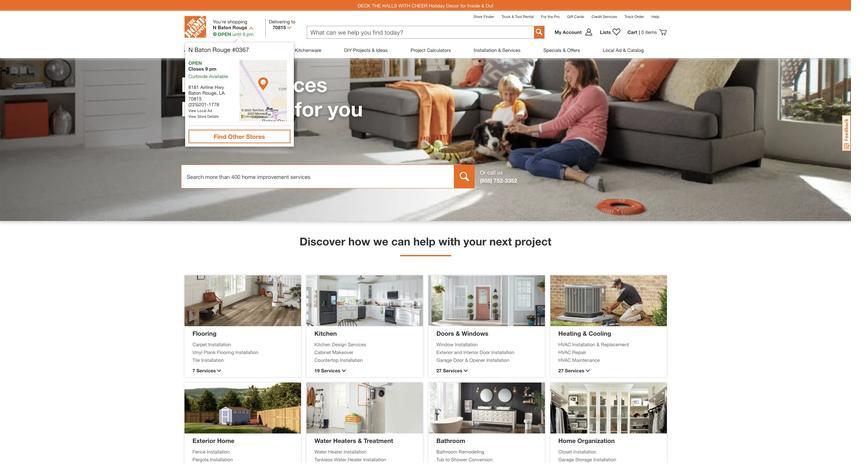 Task type: locate. For each thing, give the bounding box(es) containing it.
2 27 services button from the left
[[558, 367, 659, 374]]

tankless
[[314, 457, 333, 463]]

fence installation link
[[192, 448, 293, 455]]

1 vertical spatial heater
[[348, 457, 362, 463]]

0 horizontal spatial exterior
[[192, 437, 215, 445]]

0 vertical spatial 70815
[[273, 24, 286, 30]]

0 horizontal spatial for
[[295, 97, 322, 121]]

us down la
[[218, 97, 241, 121]]

installation & services
[[474, 47, 520, 53]]

pm right the until
[[247, 31, 253, 37]]

hvac left maintenance
[[558, 357, 571, 363]]

submit search image
[[536, 29, 542, 35]]

project calculators
[[411, 47, 451, 53]]

27 services down and
[[436, 368, 462, 374]]

1 vertical spatial for
[[295, 97, 322, 121]]

1 horizontal spatial 27 services
[[558, 368, 584, 374]]

garage down window
[[436, 357, 452, 363]]

water heater installation tankless water heater installation
[[314, 449, 386, 463]]

1 horizontal spatial 27
[[558, 368, 564, 374]]

pm up available
[[209, 66, 216, 72]]

0 vertical spatial baton
[[218, 24, 231, 30]]

1 horizontal spatial pm
[[247, 31, 253, 37]]

9
[[243, 31, 245, 37], [205, 66, 208, 72]]

bathroom remodeling link
[[436, 448, 537, 455]]

kitchen inside kitchen design services cabinet makeover countertop installation
[[314, 342, 331, 347]]

pergola
[[192, 457, 209, 463]]

0 horizontal spatial store
[[197, 114, 206, 119]]

flooring right plank
[[217, 349, 234, 355]]

track
[[625, 14, 634, 19]]

door down window installation link
[[480, 349, 490, 355]]

bathroom for bathroom remodeling tub to shower conversion
[[436, 449, 457, 455]]

Search more than 400 home improvement services text field
[[181, 165, 454, 189]]

cards
[[574, 14, 584, 19]]

2 view from the top
[[188, 114, 196, 119]]

hvac installation & replacement link
[[558, 341, 659, 348]]

0 horizontal spatial 27 services
[[436, 368, 462, 374]]

for left the inside
[[460, 3, 466, 8]]

rouge up the until
[[232, 24, 247, 30]]

window installation exterior and interior door installation garage door & opener installation
[[436, 342, 514, 363]]

baton up the (225)201- on the left of the page
[[188, 90, 201, 96]]

1 27 services button from the left
[[436, 367, 537, 374]]

n
[[213, 24, 216, 30], [188, 46, 193, 53]]

1 vertical spatial local
[[197, 108, 206, 113]]

2 bathroom from the top
[[436, 449, 457, 455]]

baton inside '8181 airline hwy baton rouge, la 70815 (225)201-1778 view local ad view store details'
[[188, 90, 201, 96]]

makeover
[[332, 349, 353, 355]]

0 vertical spatial hvac
[[558, 342, 571, 347]]

1 vertical spatial water
[[314, 449, 327, 455]]

1 bathroom from the top
[[436, 437, 465, 445]]

pm inside open closes 9 pm curbside available
[[209, 66, 216, 72]]

n up closes
[[188, 46, 193, 53]]

countertop installation link
[[314, 357, 415, 364]]

specials & offers link
[[543, 42, 580, 58]]

flooring
[[192, 330, 216, 337], [217, 349, 234, 355]]

baton up "open until 9 pm"
[[218, 24, 231, 30]]

27 services for heating
[[558, 368, 584, 374]]

rouge,
[[202, 90, 218, 96]]

kitchen up design
[[314, 330, 337, 337]]

1 vertical spatial us
[[497, 169, 503, 176]]

garage
[[436, 357, 452, 363], [558, 457, 574, 463]]

local down lists link
[[603, 47, 614, 53]]

home services let us do it for you
[[181, 72, 363, 121]]

1 hvac from the top
[[558, 342, 571, 347]]

1 horizontal spatial n
[[213, 24, 216, 30]]

1 vertical spatial pm
[[209, 66, 216, 72]]

0 vertical spatial 9
[[243, 31, 245, 37]]

fence
[[192, 449, 206, 455]]

project
[[515, 235, 551, 248]]

0 vertical spatial water
[[314, 437, 332, 445]]

2 vertical spatial baton
[[188, 90, 201, 96]]

tool
[[515, 14, 522, 19]]

flooring up carpet
[[192, 330, 216, 337]]

1 kitchen from the top
[[314, 330, 337, 337]]

baton right all
[[194, 46, 211, 53]]

1 vertical spatial to
[[445, 457, 450, 463]]

27 for heating
[[558, 368, 564, 374]]

bathroom up tub
[[436, 449, 457, 455]]

1 27 services from the left
[[436, 368, 462, 374]]

tub to shower conversion link
[[436, 456, 537, 463]]

store inside '8181 airline hwy baton rouge, la 70815 (225)201-1778 view local ad view store details'
[[197, 114, 206, 119]]

0 horizontal spatial garage
[[436, 357, 452, 363]]

(855)
[[480, 177, 492, 184]]

0 vertical spatial door
[[480, 349, 490, 355]]

you
[[328, 97, 363, 121]]

to right tub
[[445, 457, 450, 463]]

window installation link
[[436, 341, 537, 348]]

vinyl plank flooring installation link
[[192, 349, 293, 356]]

0 horizontal spatial to
[[291, 19, 295, 24]]

the
[[372, 3, 381, 8]]

1 horizontal spatial 27 services button
[[558, 367, 659, 374]]

2 hvac from the top
[[558, 349, 571, 355]]

1 vertical spatial hvac
[[558, 349, 571, 355]]

my account
[[555, 29, 582, 35]]

to right the delivering
[[291, 19, 295, 24]]

local inside '8181 airline hwy baton rouge, la 70815 (225)201-1778 view local ad view store details'
[[197, 108, 206, 113]]

water for water heaters & treatment
[[314, 437, 332, 445]]

1 vertical spatial open
[[188, 60, 202, 66]]

exterior down window
[[436, 349, 453, 355]]

1 vertical spatial view
[[188, 114, 196, 119]]

kitchen design services cabinet makeover countertop installation
[[314, 342, 366, 363]]

1 horizontal spatial for
[[460, 3, 466, 8]]

n baton rouge #0367 link
[[188, 46, 249, 53]]

store down the view local ad link
[[197, 114, 206, 119]]

1 horizontal spatial flooring
[[217, 349, 234, 355]]

None text field
[[307, 26, 534, 38]]

bathroom inside bathroom remodeling tub to shower conversion
[[436, 449, 457, 455]]

order
[[635, 14, 644, 19]]

1 27 from the left
[[436, 368, 442, 374]]

27 services button for doors & windows
[[436, 367, 537, 374]]

70815 up furniture
[[273, 24, 286, 30]]

organization
[[577, 437, 615, 445]]

rouge left #0367
[[213, 46, 230, 53]]

3 hvac from the top
[[558, 357, 571, 363]]

local up the view store details link
[[197, 108, 206, 113]]

for the pro link
[[541, 14, 560, 19]]

local ad & catalog link
[[603, 42, 644, 58]]

tankless water heater installation link
[[314, 456, 415, 463]]

services inside home services let us do it for you
[[244, 72, 327, 96]]

door
[[480, 349, 490, 355], [453, 357, 464, 363]]

0 vertical spatial kitchen
[[314, 330, 337, 337]]

1 vertical spatial baton
[[194, 46, 211, 53]]

0 vertical spatial view
[[188, 108, 196, 113]]

n baton rouge
[[213, 24, 247, 30]]

the
[[548, 14, 553, 19]]

garage down closet on the right of page
[[558, 457, 574, 463]]

1 horizontal spatial rouge
[[232, 24, 247, 30]]

0 vertical spatial heater
[[328, 449, 342, 455]]

1 horizontal spatial local
[[603, 47, 614, 53]]

0 vertical spatial us
[[218, 97, 241, 121]]

rouge
[[232, 24, 247, 30], [213, 46, 230, 53]]

heating & cooling link
[[558, 330, 611, 337]]

hvac left repair
[[558, 349, 571, 355]]

2 27 services from the left
[[558, 368, 584, 374]]

hvac maintenance link
[[558, 357, 659, 364]]

garage inside closet installation garage storage installation
[[558, 457, 574, 463]]

9 right the until
[[243, 31, 245, 37]]

track order
[[625, 14, 644, 19]]

n right the home depot logo link
[[213, 24, 216, 30]]

bathroom up bathroom remodeling tub to shower conversion
[[436, 437, 465, 445]]

specials
[[543, 47, 561, 53]]

store left finder
[[474, 14, 483, 19]]

1 vertical spatial flooring
[[217, 349, 234, 355]]

door down and
[[453, 357, 464, 363]]

2 27 from the left
[[558, 368, 564, 374]]

9 for closes
[[205, 66, 208, 72]]

ad left catalog
[[616, 47, 622, 53]]

0 horizontal spatial n
[[188, 46, 193, 53]]

0 horizontal spatial 27 services button
[[436, 367, 537, 374]]

0 horizontal spatial rouge
[[213, 46, 230, 53]]

other
[[228, 133, 244, 140]]

& inside "link"
[[498, 47, 501, 53]]

1 vertical spatial kitchen
[[314, 342, 331, 347]]

0 vertical spatial bathroom
[[436, 437, 465, 445]]

1 vertical spatial n
[[188, 46, 193, 53]]

view down the view local ad link
[[188, 114, 196, 119]]

services inside installation & services "link"
[[502, 47, 520, 53]]

track order link
[[625, 14, 644, 19]]

kitchen design services link
[[314, 341, 415, 348]]

gift cards link
[[567, 14, 584, 19]]

us inside home services let us do it for you
[[218, 97, 241, 121]]

us up 752- on the top right of the page
[[497, 169, 503, 176]]

0 horizontal spatial us
[[218, 97, 241, 121]]

0 vertical spatial open
[[218, 31, 231, 37]]

kitchenware
[[295, 47, 321, 53]]

752-
[[494, 177, 505, 184]]

2 kitchen from the top
[[314, 342, 331, 347]]

for inside home services let us do it for you
[[295, 97, 322, 121]]

1 vertical spatial door
[[453, 357, 464, 363]]

flooring inside carpet installation vinyl plank flooring installation tile installation
[[217, 349, 234, 355]]

closet installation garage storage installation
[[558, 449, 616, 463]]

for right it
[[295, 97, 322, 121]]

1 horizontal spatial to
[[445, 457, 450, 463]]

open inside open closes 9 pm curbside available
[[188, 60, 202, 66]]

0 vertical spatial exterior
[[436, 349, 453, 355]]

0 horizontal spatial 70815
[[188, 96, 202, 102]]

ad inside '8181 airline hwy baton rouge, la 70815 (225)201-1778 view local ad view store details'
[[207, 108, 212, 113]]

70815 down 8181
[[188, 96, 202, 102]]

1 horizontal spatial 9
[[243, 31, 245, 37]]

0 horizontal spatial 9
[[205, 66, 208, 72]]

0 horizontal spatial open
[[188, 60, 202, 66]]

19 services button
[[314, 367, 415, 374]]

9 right closes
[[205, 66, 208, 72]]

1 horizontal spatial us
[[497, 169, 503, 176]]

garage door & opener installation link
[[436, 357, 537, 364]]

2 vertical spatial hvac
[[558, 357, 571, 363]]

you're shopping
[[213, 19, 247, 24]]

help
[[652, 14, 659, 19]]

home inside home services let us do it for you
[[181, 72, 239, 96]]

1 vertical spatial store
[[197, 114, 206, 119]]

heater down water heater installation "link"
[[348, 457, 362, 463]]

doors & windows link
[[436, 330, 488, 337]]

exterior inside window installation exterior and interior door installation garage door & opener installation
[[436, 349, 453, 355]]

1 horizontal spatial 70815
[[273, 24, 286, 30]]

do
[[246, 97, 271, 121]]

1 horizontal spatial door
[[480, 349, 490, 355]]

1 vertical spatial bathroom
[[436, 449, 457, 455]]

specials & offers
[[543, 47, 580, 53]]

1 vertical spatial garage
[[558, 457, 574, 463]]

with
[[398, 3, 410, 8]]

services
[[603, 14, 617, 19], [502, 47, 520, 53], [244, 72, 327, 96], [348, 342, 366, 347], [196, 368, 216, 374], [321, 368, 340, 374], [443, 368, 462, 374], [565, 368, 584, 374]]

0 horizontal spatial pm
[[209, 66, 216, 72]]

the home depot image
[[184, 16, 206, 38]]

0 vertical spatial pm
[[247, 31, 253, 37]]

open down n baton rouge
[[218, 31, 231, 37]]

exterior up the fence
[[192, 437, 215, 445]]

open up curbside
[[188, 60, 202, 66]]

1 vertical spatial 9
[[205, 66, 208, 72]]

0 vertical spatial ad
[[616, 47, 622, 53]]

1 horizontal spatial store
[[474, 14, 483, 19]]

0 horizontal spatial 27
[[436, 368, 442, 374]]

deck the halls with cheer holiday decor for inside & out
[[358, 3, 493, 8]]

19
[[314, 368, 320, 374]]

& inside hvac installation & replacement hvac repair hvac maintenance
[[597, 342, 600, 347]]

ad up details
[[207, 108, 212, 113]]

all departments
[[184, 47, 218, 53]]

storage
[[575, 457, 592, 463]]

n for n baton rouge #0367
[[188, 46, 193, 53]]

how
[[348, 235, 370, 248]]

27 services button down garage door & opener installation link
[[436, 367, 537, 374]]

1 horizontal spatial open
[[218, 31, 231, 37]]

hwy
[[215, 84, 224, 90]]

heater up tankless
[[328, 449, 342, 455]]

kitchen for kitchen
[[314, 330, 337, 337]]

offers
[[567, 47, 580, 53]]

discover
[[300, 235, 345, 248]]

1 horizontal spatial garage
[[558, 457, 574, 463]]

shopping
[[227, 19, 247, 24]]

27 services down maintenance
[[558, 368, 584, 374]]

view down the (225)201- on the left of the page
[[188, 108, 196, 113]]

27 services for doors
[[436, 368, 462, 374]]

hvac down the heating
[[558, 342, 571, 347]]

terms link
[[270, 109, 278, 112]]

1 vertical spatial rouge
[[213, 46, 230, 53]]

27 services button down hvac maintenance link
[[558, 367, 659, 374]]

kitchen up cabinet
[[314, 342, 331, 347]]

0 vertical spatial flooring
[[192, 330, 216, 337]]

0 vertical spatial garage
[[436, 357, 452, 363]]

1 vertical spatial ad
[[207, 108, 212, 113]]

0 horizontal spatial local
[[197, 108, 206, 113]]

lists
[[600, 29, 611, 35]]

1 horizontal spatial exterior
[[436, 349, 453, 355]]

0 horizontal spatial ad
[[207, 108, 212, 113]]

0 vertical spatial n
[[213, 24, 216, 30]]

None text field
[[307, 26, 534, 38]]

1 horizontal spatial heater
[[348, 457, 362, 463]]

1 horizontal spatial ad
[[616, 47, 622, 53]]

1 vertical spatial exterior
[[192, 437, 215, 445]]

hvac installation & replacement hvac repair hvac maintenance
[[558, 342, 629, 363]]

fence installation pergola installation
[[192, 449, 233, 463]]

vinyl
[[192, 349, 202, 355]]

0 vertical spatial rouge
[[232, 24, 247, 30]]

9 inside open closes 9 pm curbside available
[[205, 66, 208, 72]]

1 vertical spatial 70815
[[188, 96, 202, 102]]



Task type: vqa. For each thing, say whether or not it's contained in the screenshot.
Home Decor, Furniture & Kitchenware link at left
yes



Task type: describe. For each thing, give the bounding box(es) containing it.
carpet
[[192, 342, 207, 347]]

services inside kitchen design services cabinet makeover countertop installation
[[348, 342, 366, 347]]

2 vertical spatial water
[[334, 457, 346, 463]]

doors & windows
[[436, 330, 488, 337]]

design
[[332, 342, 347, 347]]

opener
[[469, 357, 485, 363]]

delivering to
[[269, 19, 295, 24]]

home organization link
[[558, 437, 615, 445]]

& inside window installation exterior and interior door installation garage door & opener installation
[[465, 357, 468, 363]]

garage storage installation link
[[558, 456, 659, 463]]

cabinet
[[314, 349, 331, 355]]

holiday
[[429, 3, 445, 8]]

with
[[438, 235, 460, 248]]

to inside bathroom remodeling tub to shower conversion
[[445, 457, 450, 463]]

la
[[219, 90, 225, 96]]

tile
[[192, 357, 200, 363]]

hvac repair link
[[558, 349, 659, 356]]

open for open until 9 pm
[[218, 31, 231, 37]]

store finder link
[[474, 14, 494, 19]]

you're
[[213, 19, 226, 24]]

inside
[[467, 3, 480, 8]]

heating
[[558, 330, 581, 337]]

find other stores
[[214, 133, 265, 140]]

discover how we can help with your next project
[[300, 235, 551, 248]]

27 for doors
[[436, 368, 442, 374]]

find other stores link
[[188, 130, 290, 143]]

services inside 7 services button
[[196, 368, 216, 374]]

gift
[[567, 14, 573, 19]]

truck
[[502, 14, 511, 19]]

pm for closes
[[209, 66, 216, 72]]

truck & tool rental
[[502, 14, 534, 19]]

next
[[489, 235, 512, 248]]

account
[[563, 29, 582, 35]]

home decor, furniture & kitchenware
[[241, 47, 321, 53]]

water for water heater installation tankless water heater installation
[[314, 449, 327, 455]]

diy projects & ideas
[[344, 47, 388, 53]]

feedback link image
[[842, 115, 851, 152]]

70815 inside '8181 airline hwy baton rouge, la 70815 (225)201-1778 view local ad view store details'
[[188, 96, 202, 102]]

calculators
[[427, 47, 451, 53]]

departments
[[191, 47, 218, 53]]

0 items
[[641, 29, 657, 35]]

baton for n baton rouge
[[218, 24, 231, 30]]

help
[[413, 235, 435, 248]]

for the pro
[[541, 14, 560, 19]]

credit
[[592, 14, 602, 19]]

my account link
[[555, 28, 597, 36]]

or call us (855) 752-3352
[[480, 169, 517, 184]]

installation inside hvac installation & replacement hvac repair hvac maintenance
[[572, 342, 595, 347]]

call
[[487, 169, 496, 176]]

windows
[[462, 330, 488, 337]]

bathroom remodeling tub to shower conversion
[[436, 449, 493, 463]]

n for n baton rouge
[[213, 24, 216, 30]]

1 view from the top
[[188, 108, 196, 113]]

9 for until
[[243, 31, 245, 37]]

0 vertical spatial local
[[603, 47, 614, 53]]

services inside 19 services "button"
[[321, 368, 340, 374]]

1778
[[209, 102, 219, 107]]

(855) 752-3352 link
[[480, 177, 517, 184]]

0 horizontal spatial heater
[[328, 449, 342, 455]]

0 horizontal spatial flooring
[[192, 330, 216, 337]]

home for home decor, furniture & kitchenware
[[241, 47, 254, 53]]

home decor, furniture & kitchenware link
[[241, 42, 321, 58]]

closet
[[558, 449, 572, 455]]

rental
[[523, 14, 534, 19]]

plank
[[204, 349, 216, 355]]

let
[[181, 97, 212, 121]]

#0367
[[232, 46, 249, 53]]

installation inside kitchen design services cabinet makeover countertop installation
[[340, 357, 363, 363]]

stores
[[246, 133, 265, 140]]

view local ad link
[[188, 108, 212, 113]]

(225)201-
[[188, 102, 209, 107]]

cooling
[[589, 330, 611, 337]]

pm for until
[[247, 31, 253, 37]]

we
[[373, 235, 388, 248]]

catalog
[[627, 47, 644, 53]]

shower
[[451, 457, 467, 463]]

your
[[463, 235, 486, 248]]

tile installation link
[[192, 357, 293, 364]]

credit services link
[[592, 14, 617, 19]]

0 vertical spatial for
[[460, 3, 466, 8]]

rouge for n baton rouge #0367
[[213, 46, 230, 53]]

garage inside window installation exterior and interior door installation garage door & opener installation
[[436, 357, 452, 363]]

bathroom link
[[436, 437, 465, 445]]

bathroom for bathroom
[[436, 437, 465, 445]]

credit services
[[592, 14, 617, 19]]

7 services button
[[192, 367, 293, 374]]

find
[[214, 133, 226, 140]]

delivering
[[269, 19, 290, 24]]

water heaters & treatment link
[[314, 437, 393, 445]]

installation & services link
[[474, 42, 520, 58]]

decor
[[446, 3, 459, 8]]

carpet installation vinyl plank flooring installation tile installation
[[192, 342, 258, 363]]

for
[[541, 14, 547, 19]]

home for home services let us do it for you
[[181, 72, 239, 96]]

n baton rouge #0367
[[188, 46, 249, 53]]

available
[[209, 73, 228, 79]]

heating & cooling
[[558, 330, 611, 337]]

kitchen for kitchen design services cabinet makeover countertop installation
[[314, 342, 331, 347]]

deck the halls with cheer holiday decor for inside & out link
[[358, 3, 493, 8]]

all departments link
[[184, 42, 218, 58]]

pro
[[554, 14, 560, 19]]

baton for n baton rouge #0367
[[194, 46, 211, 53]]

rouge for n baton rouge
[[232, 24, 247, 30]]

halls
[[382, 3, 397, 8]]

open closes 9 pm curbside available
[[188, 60, 228, 79]]

us inside or call us (855) 752-3352
[[497, 169, 503, 176]]

remodeling
[[459, 449, 484, 455]]

home for home organization
[[558, 437, 576, 445]]

interior
[[463, 349, 478, 355]]

project calculators link
[[411, 42, 451, 58]]

kitchen link
[[314, 330, 337, 337]]

7 services
[[192, 368, 216, 374]]

installation inside "link"
[[474, 47, 497, 53]]

countertop
[[314, 357, 339, 363]]

water heater installation link
[[314, 448, 415, 455]]

0 horizontal spatial door
[[453, 357, 464, 363]]

0 vertical spatial to
[[291, 19, 295, 24]]

0 vertical spatial store
[[474, 14, 483, 19]]

27 services button for heating & cooling
[[558, 367, 659, 374]]

open until 9 pm
[[218, 31, 253, 37]]

open for open closes 9 pm curbside available
[[188, 60, 202, 66]]

diy
[[344, 47, 352, 53]]



